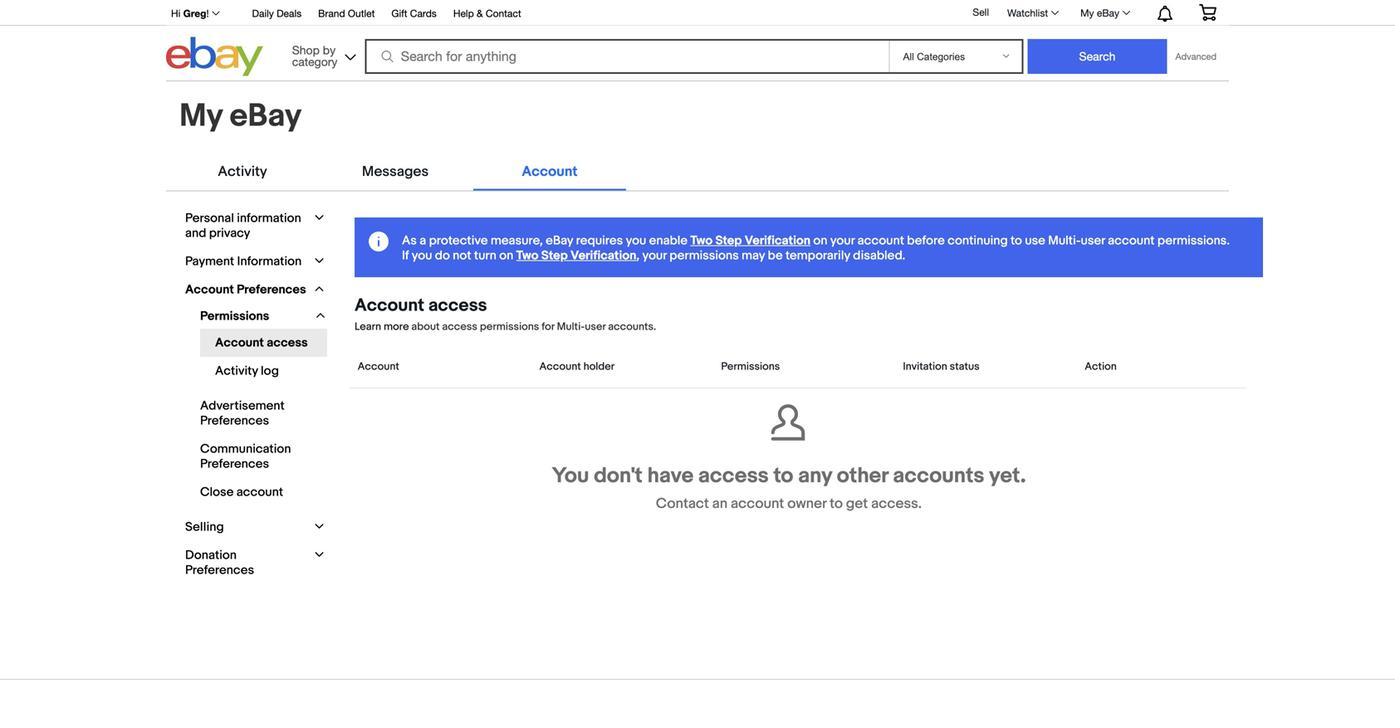 Task type: describe. For each thing, give the bounding box(es) containing it.
permissions column header
[[722, 355, 903, 379]]

account link
[[474, 162, 626, 191]]

account down communication preferences link
[[237, 485, 283, 500]]

by
[[323, 43, 336, 57]]

selling
[[185, 520, 224, 535]]

other
[[837, 463, 889, 489]]

activity log
[[215, 364, 279, 379]]

payment
[[185, 254, 234, 269]]

account access
[[215, 336, 308, 351]]

on your account before continuing to use multi-user account permissions. if you do not turn on
[[402, 233, 1231, 263]]

may
[[742, 248, 765, 263]]

access inside the you don't have access to any other accounts yet. contact an account owner to get access.
[[699, 463, 769, 489]]

permissions for permissions link
[[200, 309, 269, 324]]

communication preferences link
[[200, 442, 311, 472]]

0 horizontal spatial verification
[[571, 248, 637, 263]]

personal
[[185, 211, 234, 226]]

two step verification , your permissions may be temporarily disabled.
[[517, 248, 906, 263]]

temporarily
[[786, 248, 851, 263]]

gift cards link
[[392, 5, 437, 23]]

account left permissions.
[[1109, 233, 1155, 248]]

close account
[[200, 485, 283, 500]]

measure,
[[491, 233, 543, 248]]

personal information and privacy
[[185, 211, 301, 241]]

account access heading
[[355, 295, 1230, 335]]

multi- inside on your account before continuing to use multi-user account permissions. if you do not turn on
[[1049, 233, 1081, 248]]

2 vertical spatial to
[[830, 495, 843, 513]]

1 vertical spatial to
[[774, 463, 794, 489]]

protective
[[429, 233, 488, 248]]

multi- inside account access learn more about access permissions for multi-user accounts.
[[557, 321, 585, 334]]

donation preferences
[[185, 548, 254, 578]]

account inside account access learn more about access permissions for multi-user accounts.
[[355, 295, 425, 317]]

do
[[435, 248, 450, 263]]

hi
[[171, 7, 181, 19]]

access right "about" on the top left
[[442, 321, 478, 334]]

cards
[[410, 7, 437, 19]]

payment information link
[[185, 254, 308, 269]]

permissions for permissions column header
[[722, 361, 780, 373]]

account left before
[[858, 233, 905, 248]]

help
[[454, 7, 474, 19]]

deals
[[277, 7, 302, 19]]

account for account holder
[[540, 361, 581, 373]]

my ebay inside the account navigation
[[1081, 7, 1120, 18]]

turn
[[474, 248, 497, 263]]

watchlist
[[1008, 7, 1049, 18]]

more
[[384, 321, 409, 334]]

close account link
[[200, 485, 311, 500]]

account for account link
[[522, 163, 578, 181]]

my ebay inside main content
[[179, 97, 302, 136]]

gift cards
[[392, 7, 437, 19]]

account for account column header
[[358, 361, 400, 373]]

0 horizontal spatial two
[[517, 248, 539, 263]]

you inside on your account before continuing to use multi-user account permissions. if you do not turn on
[[412, 248, 432, 263]]

advanced
[[1176, 51, 1217, 62]]

before
[[908, 233, 945, 248]]

don't
[[594, 463, 643, 489]]

permissions inside information region
[[670, 248, 739, 263]]

shop by category
[[292, 43, 338, 69]]

account access learn more about access permissions for multi-user accounts.
[[355, 295, 657, 334]]

account access link
[[215, 336, 315, 351]]

donation preferences link
[[185, 548, 308, 578]]

watchlist link
[[999, 2, 1067, 24]]

1 horizontal spatial two step verification link
[[691, 233, 811, 248]]

information
[[237, 211, 301, 226]]

an
[[713, 495, 728, 513]]

you don't have access to any other accounts yet. contact an account owner to get access.
[[552, 463, 1027, 513]]

log
[[261, 364, 279, 379]]

1 horizontal spatial verification
[[745, 233, 811, 248]]

brand outlet link
[[318, 5, 375, 23]]

hi greg !
[[171, 7, 209, 19]]

donation
[[185, 548, 237, 563]]

communication preferences
[[200, 442, 291, 472]]

category
[[292, 55, 338, 69]]

action
[[1085, 361, 1117, 373]]

learn
[[355, 321, 381, 334]]

contact inside the you don't have access to any other accounts yet. contact an account owner to get access.
[[656, 495, 709, 513]]

!
[[206, 7, 209, 19]]

daily
[[252, 7, 274, 19]]

daily deals link
[[252, 5, 302, 23]]

daily deals
[[252, 7, 302, 19]]

your inside on your account before continuing to use multi-user account permissions. if you do not turn on
[[831, 233, 855, 248]]

sell link
[[966, 6, 997, 18]]

none submit inside shop by category banner
[[1028, 39, 1168, 74]]

advertisement preferences link
[[200, 399, 311, 429]]

user inside on your account before continuing to use multi-user account permissions. if you do not turn on
[[1081, 233, 1106, 248]]

account preferences link
[[185, 283, 308, 297]]

permissions link
[[200, 309, 311, 324]]

holder
[[584, 361, 615, 373]]

1 horizontal spatial on
[[814, 233, 828, 248]]

communication
[[200, 442, 291, 457]]

access up log
[[267, 336, 308, 351]]

1 horizontal spatial you
[[626, 233, 647, 248]]

contact inside the account navigation
[[486, 7, 521, 19]]

ebay inside main content
[[230, 97, 302, 136]]

my ebay tabs tab list
[[166, 162, 698, 191]]

brand outlet
[[318, 7, 375, 19]]

payment information
[[185, 254, 302, 269]]

brand
[[318, 7, 345, 19]]

continuing
[[948, 233, 1008, 248]]

my ebay link
[[1072, 2, 1138, 24]]



Task type: locate. For each thing, give the bounding box(es) containing it.
row
[[349, 346, 1247, 389]]

get
[[846, 495, 868, 513]]

1 horizontal spatial your
[[831, 233, 855, 248]]

access
[[429, 295, 487, 317], [442, 321, 478, 334], [267, 336, 308, 351], [699, 463, 769, 489]]

accounts
[[893, 463, 985, 489]]

1 vertical spatial permissions
[[480, 321, 540, 334]]

0 vertical spatial permissions
[[200, 309, 269, 324]]

my ebay right watchlist 'link'
[[1081, 7, 1120, 18]]

preferences down selling
[[185, 563, 254, 578]]

row containing account
[[349, 346, 1247, 389]]

account holder
[[540, 361, 615, 373]]

permissions down account access heading
[[722, 361, 780, 373]]

permissions.
[[1158, 233, 1231, 248]]

0 horizontal spatial multi-
[[557, 321, 585, 334]]

0 vertical spatial my ebay
[[1081, 7, 1120, 18]]

to left use
[[1011, 233, 1023, 248]]

your right be
[[831, 233, 855, 248]]

information region
[[355, 218, 1264, 278]]

on right turn
[[500, 248, 514, 263]]

ebay left requires
[[546, 233, 573, 248]]

help & contact link
[[454, 5, 521, 23]]

account column header
[[358, 355, 540, 379]]

,
[[637, 248, 640, 263]]

on right be
[[814, 233, 828, 248]]

my up activity link
[[179, 97, 223, 136]]

preferences inside communication preferences
[[200, 457, 269, 472]]

selling link
[[185, 520, 308, 535]]

None submit
[[1028, 39, 1168, 74]]

account inside column header
[[540, 361, 581, 373]]

1 horizontal spatial my
[[1081, 7, 1095, 18]]

access up 'an'
[[699, 463, 769, 489]]

1 vertical spatial contact
[[656, 495, 709, 513]]

for
[[542, 321, 555, 334]]

you left enable
[[626, 233, 647, 248]]

to
[[1011, 233, 1023, 248], [774, 463, 794, 489], [830, 495, 843, 513]]

activity left log
[[215, 364, 258, 379]]

contact
[[486, 7, 521, 19], [656, 495, 709, 513]]

accounts.
[[608, 321, 657, 334]]

account for account preferences
[[185, 283, 234, 297]]

access up "about" on the top left
[[429, 295, 487, 317]]

use
[[1026, 233, 1046, 248]]

any
[[799, 463, 833, 489]]

0 vertical spatial ebay
[[1097, 7, 1120, 18]]

activity inside my ebay tabs tab list
[[218, 163, 267, 181]]

close
[[200, 485, 234, 500]]

have
[[648, 463, 694, 489]]

messages
[[362, 163, 429, 181]]

account down payment
[[185, 283, 234, 297]]

account
[[858, 233, 905, 248], [1109, 233, 1155, 248], [237, 485, 283, 500], [731, 495, 785, 513]]

2 horizontal spatial to
[[1011, 233, 1023, 248]]

owner
[[788, 495, 827, 513]]

permissions left for
[[480, 321, 540, 334]]

1 horizontal spatial to
[[830, 495, 843, 513]]

preferences inside advertisement preferences
[[200, 414, 269, 429]]

as a protective measure, ebay requires you enable two step verification
[[402, 233, 811, 248]]

0 vertical spatial user
[[1081, 233, 1106, 248]]

preferences up communication
[[200, 414, 269, 429]]

sell
[[973, 6, 990, 18]]

multi- right for
[[557, 321, 585, 334]]

1 horizontal spatial two
[[691, 233, 713, 248]]

0 vertical spatial activity
[[218, 163, 267, 181]]

shop by category banner
[[162, 0, 1230, 81]]

0 horizontal spatial ebay
[[230, 97, 302, 136]]

account right 'an'
[[731, 495, 785, 513]]

0 horizontal spatial permissions
[[200, 309, 269, 324]]

&
[[477, 7, 483, 19]]

0 horizontal spatial you
[[412, 248, 432, 263]]

advertisement
[[200, 399, 285, 414]]

personal information and privacy link
[[185, 211, 308, 241]]

0 horizontal spatial your
[[643, 248, 667, 263]]

my inside main content
[[179, 97, 223, 136]]

0 horizontal spatial two step verification link
[[517, 248, 637, 263]]

if
[[402, 248, 409, 263]]

my right watchlist 'link'
[[1081, 7, 1095, 18]]

0 horizontal spatial contact
[[486, 7, 521, 19]]

shop
[[292, 43, 320, 57]]

information
[[237, 254, 302, 269]]

account holder column header
[[540, 355, 722, 379]]

gift
[[392, 7, 408, 19]]

ebay
[[1097, 7, 1120, 18], [230, 97, 302, 136], [546, 233, 573, 248]]

to left get on the right bottom of the page
[[830, 495, 843, 513]]

permissions
[[670, 248, 739, 263], [480, 321, 540, 334]]

permissions inside account access learn more about access permissions for multi-user accounts.
[[480, 321, 540, 334]]

my ebay
[[1081, 7, 1120, 18], [179, 97, 302, 136]]

step
[[716, 233, 742, 248], [542, 248, 568, 263]]

your right ','
[[643, 248, 667, 263]]

enable
[[649, 233, 688, 248]]

privacy
[[209, 226, 250, 241]]

preferences for advertisement
[[200, 414, 269, 429]]

1 horizontal spatial ebay
[[546, 233, 573, 248]]

shop by category button
[[285, 37, 360, 73]]

learn more link
[[355, 321, 409, 334]]

activity log link
[[215, 364, 315, 379]]

you right "if" at the top of page
[[412, 248, 432, 263]]

0 horizontal spatial my
[[179, 97, 223, 136]]

account up more
[[355, 295, 425, 317]]

permissions left may
[[670, 248, 739, 263]]

user
[[1081, 233, 1106, 248], [585, 321, 606, 334]]

be
[[768, 248, 783, 263]]

user right use
[[1081, 233, 1106, 248]]

preferences up close account at left
[[200, 457, 269, 472]]

1 horizontal spatial step
[[716, 233, 742, 248]]

user left accounts.
[[585, 321, 606, 334]]

requires
[[576, 233, 623, 248]]

ebay inside information region
[[546, 233, 573, 248]]

invitation status
[[903, 361, 980, 373]]

account left holder
[[540, 361, 581, 373]]

disabled.
[[853, 248, 906, 263]]

0 vertical spatial my
[[1081, 7, 1095, 18]]

account down learn more link
[[358, 361, 400, 373]]

0 horizontal spatial permissions
[[480, 321, 540, 334]]

yet.
[[990, 463, 1027, 489]]

0 vertical spatial permissions
[[670, 248, 739, 263]]

access.
[[872, 495, 922, 513]]

1 horizontal spatial permissions
[[722, 361, 780, 373]]

account preferences
[[185, 283, 306, 297]]

1 horizontal spatial contact
[[656, 495, 709, 513]]

Search for anything text field
[[368, 41, 886, 72]]

permissions down the account preferences
[[200, 309, 269, 324]]

advanced link
[[1168, 40, 1226, 73]]

0 horizontal spatial step
[[542, 248, 568, 263]]

ebay up activity link
[[230, 97, 302, 136]]

0 horizontal spatial on
[[500, 248, 514, 263]]

preferences down information
[[237, 283, 306, 297]]

ebay right watchlist 'link'
[[1097, 7, 1120, 18]]

2 vertical spatial ebay
[[546, 233, 573, 248]]

advertisement preferences
[[200, 399, 285, 429]]

and
[[185, 226, 206, 241]]

activity link
[[218, 162, 267, 182]]

as
[[402, 233, 417, 248]]

two right turn
[[517, 248, 539, 263]]

0 horizontal spatial my ebay
[[179, 97, 302, 136]]

contact right &
[[486, 7, 521, 19]]

account for account access
[[215, 336, 264, 351]]

step left requires
[[542, 248, 568, 263]]

my ebay main content
[[166, 81, 1230, 192]]

step left be
[[716, 233, 742, 248]]

1 horizontal spatial permissions
[[670, 248, 739, 263]]

status
[[950, 361, 980, 373]]

activity
[[218, 163, 267, 181], [215, 364, 258, 379]]

preferences for communication
[[200, 457, 269, 472]]

ebay inside the account navigation
[[1097, 7, 1120, 18]]

help & contact
[[454, 7, 521, 19]]

0 vertical spatial to
[[1011, 233, 1023, 248]]

my ebay up activity link
[[179, 97, 302, 136]]

preferences for donation
[[185, 563, 254, 578]]

your shopping cart image
[[1199, 4, 1218, 21]]

0 vertical spatial contact
[[486, 7, 521, 19]]

two
[[691, 233, 713, 248], [517, 248, 539, 263]]

1 vertical spatial permissions
[[722, 361, 780, 373]]

activity for activity log
[[215, 364, 258, 379]]

user inside account access learn more about access permissions for multi-user accounts.
[[585, 321, 606, 334]]

0 horizontal spatial to
[[774, 463, 794, 489]]

1 horizontal spatial my ebay
[[1081, 7, 1120, 18]]

account navigation
[[162, 0, 1230, 26]]

1 vertical spatial ebay
[[230, 97, 302, 136]]

my inside the account navigation
[[1081, 7, 1095, 18]]

permissions
[[200, 309, 269, 324], [722, 361, 780, 373]]

about
[[412, 321, 440, 334]]

0 horizontal spatial user
[[585, 321, 606, 334]]

messages link
[[362, 162, 429, 182]]

to left any
[[774, 463, 794, 489]]

activity up information
[[218, 163, 267, 181]]

account
[[522, 163, 578, 181], [185, 283, 234, 297], [355, 295, 425, 317], [215, 336, 264, 351], [358, 361, 400, 373], [540, 361, 581, 373]]

1 vertical spatial user
[[585, 321, 606, 334]]

account up the measure,
[[522, 163, 578, 181]]

account up activity log
[[215, 336, 264, 351]]

on
[[814, 233, 828, 248], [500, 248, 514, 263]]

preferences for account
[[237, 283, 306, 297]]

contact down "have" at the bottom of the page
[[656, 495, 709, 513]]

greg
[[183, 7, 206, 19]]

permissions inside permissions column header
[[722, 361, 780, 373]]

you
[[552, 463, 589, 489]]

2 horizontal spatial ebay
[[1097, 7, 1120, 18]]

1 horizontal spatial user
[[1081, 233, 1106, 248]]

a
[[420, 233, 426, 248]]

invitation status column header
[[903, 355, 1085, 379]]

account inside column header
[[358, 361, 400, 373]]

multi- right use
[[1049, 233, 1081, 248]]

0 vertical spatial multi-
[[1049, 233, 1081, 248]]

two right enable
[[691, 233, 713, 248]]

to inside on your account before continuing to use multi-user account permissions. if you do not turn on
[[1011, 233, 1023, 248]]

multi-
[[1049, 233, 1081, 248], [557, 321, 585, 334]]

1 horizontal spatial multi-
[[1049, 233, 1081, 248]]

account inside my ebay tabs tab list
[[522, 163, 578, 181]]

outlet
[[348, 7, 375, 19]]

not
[[453, 248, 472, 263]]

activity for activity
[[218, 163, 267, 181]]

1 vertical spatial my
[[179, 97, 223, 136]]

action column header
[[1085, 355, 1239, 379]]

account inside the you don't have access to any other accounts yet. contact an account owner to get access.
[[731, 495, 785, 513]]

1 vertical spatial multi-
[[557, 321, 585, 334]]

1 vertical spatial my ebay
[[179, 97, 302, 136]]

1 vertical spatial activity
[[215, 364, 258, 379]]



Task type: vqa. For each thing, say whether or not it's contained in the screenshot.
'Account access'
yes



